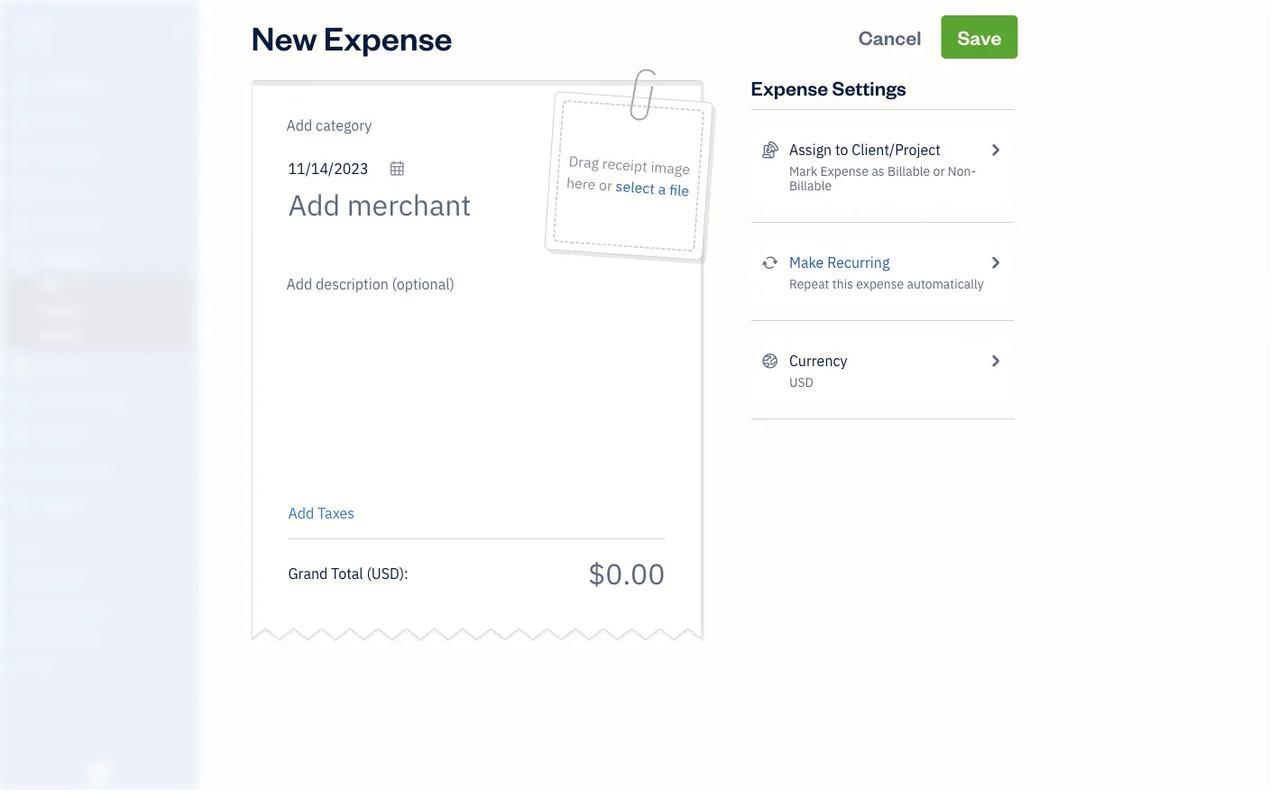 Task type: locate. For each thing, give the bounding box(es) containing it.
billable down client/project
[[888, 163, 931, 180]]

0 vertical spatial usd
[[790, 374, 814, 391]]

report image
[[12, 496, 33, 514]]

1 vertical spatial usd
[[372, 564, 400, 583]]

owner
[[14, 36, 48, 51]]

1 horizontal spatial or
[[934, 163, 946, 180]]

grand total ( usd ):
[[288, 564, 409, 583]]

or right here
[[599, 175, 613, 195]]

project image
[[12, 359, 33, 377]]

as
[[872, 163, 885, 180]]

money image
[[12, 428, 33, 446]]

1 chevronright image from the top
[[988, 139, 1004, 161]]

select
[[615, 177, 656, 198]]

0 horizontal spatial or
[[599, 175, 613, 195]]

usd
[[790, 374, 814, 391], [372, 564, 400, 583]]

to
[[836, 140, 849, 159]]

add
[[288, 504, 314, 523]]

new
[[251, 15, 317, 58]]

save
[[958, 24, 1002, 50]]

drag
[[568, 151, 600, 173]]

drag receipt image here or
[[566, 151, 691, 195]]

Category text field
[[287, 115, 441, 136]]

client image
[[12, 113, 33, 131]]

2 chevronright image from the top
[[988, 350, 1004, 372]]

select a file
[[615, 177, 690, 201]]

0 horizontal spatial billable
[[790, 177, 832, 194]]

or inside mark expense as billable or non- billable
[[934, 163, 946, 180]]

billable down assign
[[790, 177, 832, 194]]

chevronright image for assign to client/project
[[988, 139, 1004, 161]]

expense image
[[12, 250, 33, 268]]

freshbooks image
[[85, 762, 114, 783]]

or left non- at the right top of the page
[[934, 163, 946, 180]]

Description text field
[[279, 273, 657, 490]]

0 vertical spatial chevronright image
[[988, 139, 1004, 161]]

items and services image
[[14, 600, 193, 615]]

or for drag receipt image here or
[[599, 175, 613, 195]]

settings
[[833, 74, 907, 100]]

apple
[[14, 16, 53, 35]]

taxes
[[318, 504, 355, 523]]

cancel
[[859, 24, 922, 50]]

assign
[[790, 140, 832, 159]]

1 vertical spatial chevronright image
[[988, 350, 1004, 372]]

new expense
[[251, 15, 453, 58]]

mark expense as billable or non- billable
[[790, 163, 977, 194]]

repeat
[[790, 276, 830, 292]]

expense
[[324, 15, 453, 58], [751, 74, 829, 100], [821, 163, 869, 180]]

settings image
[[14, 658, 193, 672]]

estimate image
[[12, 147, 33, 165]]

1 horizontal spatial usd
[[790, 374, 814, 391]]

chevronright image for currency
[[988, 350, 1004, 372]]

billable
[[888, 163, 931, 180], [790, 177, 832, 194]]

usd right total
[[372, 564, 400, 583]]

chevronright image
[[988, 139, 1004, 161], [988, 350, 1004, 372]]

timer image
[[12, 394, 33, 412]]

expense inside mark expense as billable or non- billable
[[821, 163, 869, 180]]

receipt
[[602, 154, 648, 176]]

or
[[934, 163, 946, 180], [599, 175, 613, 195]]

2 vertical spatial expense
[[821, 163, 869, 180]]

or inside drag receipt image here or
[[599, 175, 613, 195]]

apple owner
[[14, 16, 53, 51]]

expense
[[857, 276, 905, 292]]

0 vertical spatial expense
[[324, 15, 453, 58]]

main element
[[0, 0, 244, 791]]

client/project
[[852, 140, 941, 159]]

team members image
[[14, 571, 193, 586]]

1 horizontal spatial billable
[[888, 163, 931, 180]]

usd down currency
[[790, 374, 814, 391]]



Task type: vqa. For each thing, say whether or not it's contained in the screenshot.
the left 12
no



Task type: describe. For each thing, give the bounding box(es) containing it.
expense for mark expense as billable or non- billable
[[821, 163, 869, 180]]

cancel button
[[843, 15, 938, 59]]

payment image
[[12, 216, 33, 234]]

total
[[331, 564, 363, 583]]

Date in MM/DD/YYYY format text field
[[288, 159, 406, 178]]

non-
[[948, 163, 977, 180]]

0 horizontal spatial usd
[[372, 564, 400, 583]]

chevronright image
[[988, 252, 1004, 273]]

Merchant text field
[[288, 187, 535, 223]]

grand
[[288, 564, 328, 583]]

repeat this expense automatically
[[790, 276, 984, 292]]

here
[[566, 173, 597, 194]]

add taxes
[[288, 504, 355, 523]]

invoice image
[[12, 181, 33, 199]]

automatically
[[908, 276, 984, 292]]

dashboard image
[[12, 79, 33, 97]]

refresh image
[[762, 252, 779, 273]]

a
[[658, 179, 667, 199]]

currencyandlanguage image
[[762, 350, 779, 372]]

expense settings
[[751, 74, 907, 100]]

expense for new expense
[[324, 15, 453, 58]]

currency
[[790, 352, 848, 371]]

add taxes button
[[288, 503, 355, 524]]

(
[[367, 564, 372, 583]]

assign to client/project
[[790, 140, 941, 159]]

or for mark expense as billable or non- billable
[[934, 163, 946, 180]]

expensesrebilling image
[[762, 139, 779, 161]]

this
[[833, 276, 854, 292]]

apps image
[[14, 542, 193, 557]]

image
[[650, 157, 691, 179]]

chart image
[[12, 462, 33, 480]]

file
[[669, 180, 690, 201]]

Amount (USD) text field
[[588, 555, 666, 593]]

mark
[[790, 163, 818, 180]]

save button
[[942, 15, 1019, 59]]

select a file button
[[615, 175, 690, 202]]

1 vertical spatial expense
[[751, 74, 829, 100]]

recurring
[[828, 253, 890, 272]]

):
[[400, 564, 409, 583]]

make recurring
[[790, 253, 890, 272]]

bank connections image
[[14, 629, 193, 644]]

make
[[790, 253, 824, 272]]



